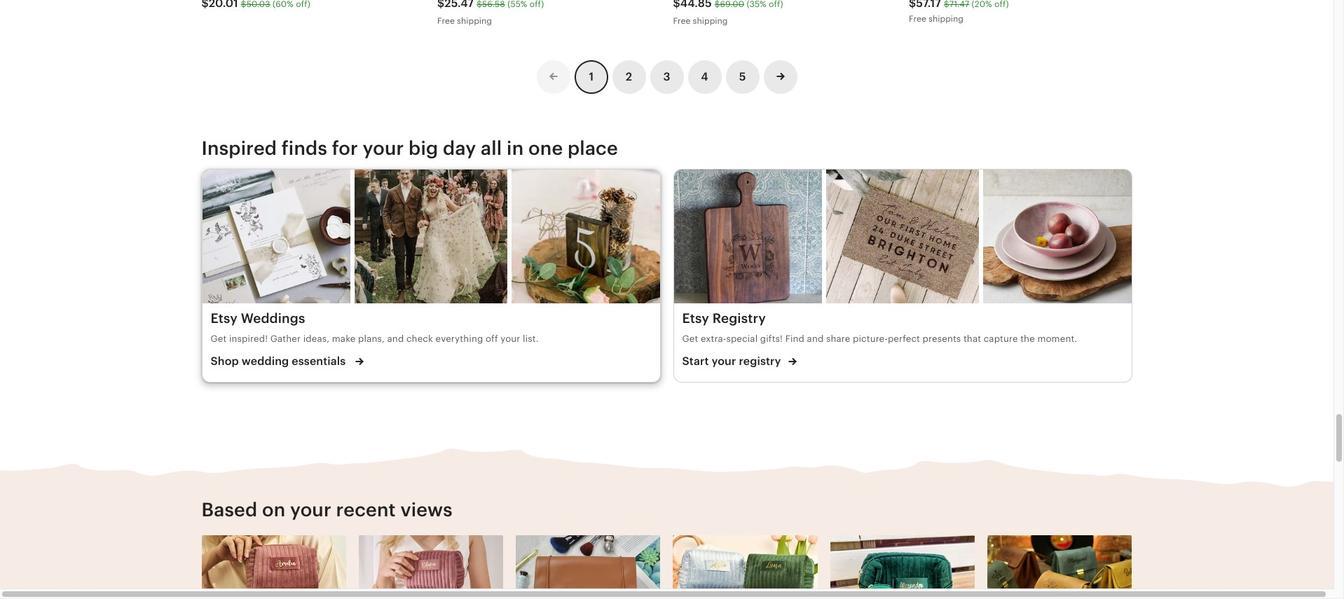 Task type: locate. For each thing, give the bounding box(es) containing it.
etsy up inspired!
[[211, 312, 238, 326]]

2 etsy from the left
[[683, 312, 710, 326]]

italian velvet custom jewelry box, travel jewelry organizer, christmas gift, holiday gift set, storage case, perfect for her, toiletry bag image
[[831, 535, 975, 599]]

2 horizontal spatial shipping
[[929, 14, 964, 24]]

free shipping for first free shipping link from left
[[437, 16, 492, 26]]

views
[[401, 500, 453, 521]]

free shipping for first free shipping link from right
[[909, 14, 964, 24]]

etsy for etsy weddings
[[211, 312, 238, 326]]

2 and from the left
[[807, 334, 824, 344]]

based on your recent views
[[202, 500, 453, 521]]

free shipping link
[[437, 0, 661, 29], [673, 0, 897, 29], [909, 0, 1133, 27]]

find
[[786, 334, 805, 344]]

everything
[[436, 334, 483, 344]]

get inspired! gather ideas, make plans, and check everything off your list.
[[211, 334, 539, 344]]

and
[[387, 334, 404, 344], [807, 334, 824, 344]]

get up the start
[[683, 334, 699, 344]]

2 horizontal spatial free
[[909, 14, 927, 24]]

inspired!
[[229, 334, 268, 344]]

1 horizontal spatial shipping
[[693, 16, 728, 26]]

free shipping
[[909, 14, 964, 24], [437, 16, 492, 26], [673, 16, 728, 26]]

big
[[409, 138, 438, 159]]

1 link
[[575, 61, 608, 94]]

0 horizontal spatial and
[[387, 334, 404, 344]]

shipping
[[929, 14, 964, 24], [457, 16, 492, 26], [693, 16, 728, 26]]

your
[[363, 138, 404, 159], [501, 334, 521, 344], [712, 355, 736, 368], [290, 500, 332, 521]]

1 horizontal spatial get
[[683, 334, 699, 344]]

1 horizontal spatial etsy
[[683, 312, 710, 326]]

make
[[332, 334, 356, 344]]

and right plans, at left bottom
[[387, 334, 404, 344]]

0 horizontal spatial free shipping link
[[437, 0, 661, 29]]

free for 2nd free shipping link from the right
[[673, 16, 691, 26]]

registry
[[739, 355, 781, 368]]

3 link
[[650, 61, 684, 94]]

registry
[[713, 312, 766, 326]]

shop
[[211, 355, 239, 368]]

etsy
[[211, 312, 238, 326], [683, 312, 710, 326]]

2 horizontal spatial free shipping
[[909, 14, 964, 24]]

based
[[202, 500, 257, 521]]

capture
[[984, 334, 1018, 344]]

2 horizontal spatial free shipping link
[[909, 0, 1133, 27]]

one
[[529, 138, 563, 159]]

1 get from the left
[[211, 334, 227, 344]]

that
[[964, 334, 982, 344]]

1 horizontal spatial and
[[807, 334, 824, 344]]

your right on
[[290, 500, 332, 521]]

0 horizontal spatial free shipping
[[437, 16, 492, 26]]

for
[[332, 138, 358, 159]]

get for etsy registry
[[683, 334, 699, 344]]

3
[[664, 70, 671, 84]]

1 horizontal spatial free
[[673, 16, 691, 26]]

inspired finds for your big day all in one place
[[202, 138, 618, 159]]

get
[[211, 334, 227, 344], [683, 334, 699, 344]]

start
[[683, 355, 709, 368]]

and right find
[[807, 334, 824, 344]]

5
[[739, 70, 746, 84]]

1 etsy from the left
[[211, 312, 238, 326]]

0 horizontal spatial shipping
[[457, 16, 492, 26]]

gifts!
[[761, 334, 783, 344]]

1 horizontal spatial free shipping
[[673, 16, 728, 26]]

place
[[568, 138, 618, 159]]

your right off
[[501, 334, 521, 344]]

2 link
[[612, 61, 646, 94]]

free
[[909, 14, 927, 24], [437, 16, 455, 26], [673, 16, 691, 26]]

4 link
[[688, 61, 722, 94]]

get up shop
[[211, 334, 227, 344]]

0 horizontal spatial etsy
[[211, 312, 238, 326]]

1 horizontal spatial free shipping link
[[673, 0, 897, 29]]

etsy registry
[[683, 312, 766, 326]]

etsy up extra-
[[683, 312, 710, 326]]

off
[[486, 334, 498, 344]]

2 get from the left
[[683, 334, 699, 344]]

list.
[[523, 334, 539, 344]]

plans,
[[358, 334, 385, 344]]

finds
[[282, 138, 327, 159]]

0 horizontal spatial get
[[211, 334, 227, 344]]

shipping for first free shipping link from right
[[929, 14, 964, 24]]

essentials
[[292, 355, 346, 368]]

0 horizontal spatial free
[[437, 16, 455, 26]]



Task type: describe. For each thing, give the bounding box(es) containing it.
personalized cosmetic bag, leather dopp kit for women, gifts for her, custom drawstring makeup bag, travel toiletry pouch, christmas gifts image
[[988, 535, 1133, 599]]

ideas,
[[303, 334, 330, 344]]

check
[[407, 334, 433, 344]]

picture-
[[853, 334, 888, 344]]

5 link
[[726, 61, 760, 94]]

get extra-special gifts! find and share picture-perfect presents that capture the moment.
[[683, 334, 1078, 344]]

4
[[701, 70, 709, 84]]

moment.
[[1038, 334, 1078, 344]]

free for first free shipping link from right
[[909, 14, 927, 24]]

1
[[589, 70, 594, 84]]

3 free shipping link from the left
[[909, 0, 1133, 27]]

custom makeup bag • personalized christmas gift • leather toiletry bag • bridesmaid gifts • wedding gift • cute cosmetic bag • birthday gift image
[[516, 535, 661, 599]]

etsy weddings
[[211, 312, 305, 326]]

your down extra-
[[712, 355, 736, 368]]

free shipping for 2nd free shipping link from the right
[[673, 16, 728, 26]]

1 free shipping link from the left
[[437, 0, 661, 29]]

custom makeup bag • personalised bridesmaid gifts • wedding gift • travel toiletry bag • cosmetic bag • birthday gift gift for her gift bag image
[[202, 535, 346, 599]]

gather
[[270, 334, 301, 344]]

inspired
[[202, 138, 277, 159]]

start your registry
[[683, 355, 784, 368]]

2 free shipping link from the left
[[673, 0, 897, 29]]

shipping for 2nd free shipping link from the right
[[693, 16, 728, 26]]

in
[[507, 138, 524, 159]]

day
[[443, 138, 476, 159]]

personalised makeup bag | travel toiletry bag | bridesmaid bag | bridesmaid proposal | cosmetic bag | wedding gift | christmas gift image
[[673, 535, 818, 599]]

extra-
[[701, 334, 727, 344]]

weddings
[[241, 312, 305, 326]]

wedding
[[242, 355, 289, 368]]

the
[[1021, 334, 1035, 344]]

special
[[727, 334, 758, 344]]

free for first free shipping link from left
[[437, 16, 455, 26]]

2
[[626, 70, 633, 84]]

recent
[[336, 500, 396, 521]]

get for etsy weddings
[[211, 334, 227, 344]]

shop wedding essentials
[[211, 355, 349, 368]]

presents
[[923, 334, 961, 344]]

custom makeup bag • personalised bridesmaid gifts • wedding gift • travel toiletry bag • cosmetic bag • birthday gift • wedding favors image
[[359, 535, 504, 599]]

etsy for etsy registry
[[683, 312, 710, 326]]

1 and from the left
[[387, 334, 404, 344]]

your right the for
[[363, 138, 404, 159]]

shipping for first free shipping link from left
[[457, 16, 492, 26]]

share
[[827, 334, 851, 344]]

perfect
[[888, 334, 921, 344]]

all
[[481, 138, 502, 159]]

on
[[262, 500, 286, 521]]



Task type: vqa. For each thing, say whether or not it's contained in the screenshot.
5 at right
yes



